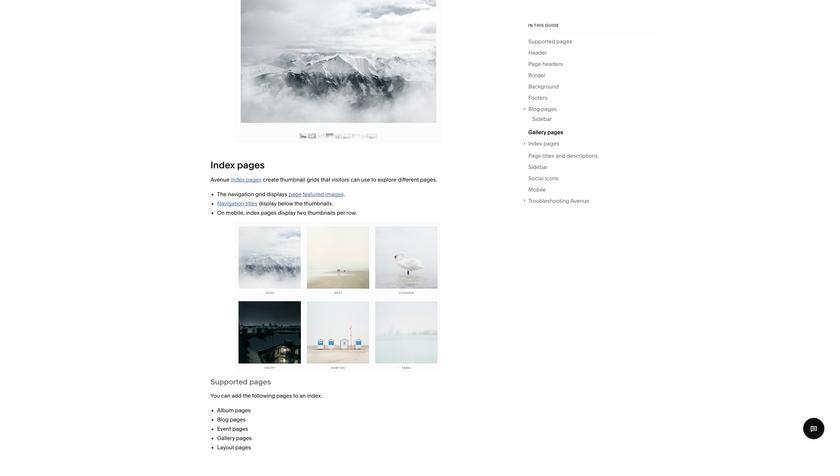 Task type: describe. For each thing, give the bounding box(es) containing it.
page for page titles and descriptions
[[528, 153, 541, 159]]

layout
[[217, 445, 234, 451]]

supported pages link
[[528, 37, 572, 48]]

troubleshooting
[[528, 198, 569, 204]]

explore
[[378, 177, 397, 183]]

page for page headers
[[528, 61, 541, 67]]

0 vertical spatial display
[[259, 200, 277, 207]]

index:
[[307, 393, 322, 400]]

index pages inside dropdown button
[[528, 141, 559, 147]]

event
[[217, 426, 231, 433]]

0 horizontal spatial index
[[211, 160, 235, 171]]

mobile link
[[528, 185, 546, 196]]

pages.
[[420, 177, 437, 183]]

use
[[361, 177, 370, 183]]

page headers
[[528, 61, 563, 67]]

icons
[[545, 175, 558, 182]]

headers
[[542, 61, 563, 67]]

1 vertical spatial to
[[293, 393, 298, 400]]

0 vertical spatial sidebar link
[[532, 115, 552, 126]]

avenue gallery.jpg image
[[235, 0, 441, 142]]

1 vertical spatial can
[[221, 393, 230, 400]]

1 vertical spatial supported pages
[[211, 378, 271, 387]]

header
[[528, 49, 547, 56]]

visitors
[[332, 177, 349, 183]]

following
[[252, 393, 275, 400]]

displays
[[267, 191, 287, 198]]

featured
[[303, 191, 324, 198]]

the inside the navigation grid displays page featured images . navigation titles display below the thumbnails. on mobile, index pages display two thumbnails per row.
[[295, 200, 303, 207]]

images
[[325, 191, 344, 198]]

album
[[217, 408, 234, 414]]

0 horizontal spatial index
[[231, 177, 245, 183]]

index pages link
[[528, 139, 654, 148]]

.
[[344, 191, 345, 198]]

pages inside blog pages link
[[541, 106, 557, 112]]

page headers link
[[528, 59, 563, 71]]

below
[[278, 200, 293, 207]]

0 vertical spatial sidebar
[[532, 116, 552, 123]]

social icons link
[[528, 174, 558, 185]]

gallery pages link
[[528, 128, 563, 139]]

blog pages
[[528, 106, 557, 112]]

two
[[297, 210, 306, 216]]

the navigation grid displays page featured images . navigation titles display below the thumbnails. on mobile, index pages display two thumbnails per row.
[[217, 191, 357, 216]]

create
[[263, 177, 279, 183]]

add
[[232, 393, 241, 400]]

thumbnails.
[[304, 200, 333, 207]]

social icons
[[528, 175, 558, 182]]

row.
[[346, 210, 357, 216]]

border link
[[528, 71, 546, 82]]

you
[[211, 393, 220, 400]]

pages inside index pages link
[[544, 141, 559, 147]]

you can add the following pages to an index:
[[211, 393, 322, 400]]

thumbnail
[[280, 177, 305, 183]]

gallery inside album pages blog pages event pages gallery pages layout pages
[[217, 435, 235, 442]]

blog pages link
[[528, 105, 654, 114]]

in
[[528, 23, 533, 28]]

grids
[[307, 177, 319, 183]]

footers
[[528, 95, 547, 101]]

index pages button
[[521, 139, 654, 148]]

navigation
[[217, 200, 244, 207]]

avenue index pages create thumbnail grids that visitors can use to explore different pages.
[[211, 177, 437, 183]]



Task type: locate. For each thing, give the bounding box(es) containing it.
sidebar
[[532, 116, 552, 123], [528, 164, 548, 171]]

0 horizontal spatial supported
[[211, 378, 248, 387]]

footers link
[[528, 93, 547, 105]]

on
[[217, 210, 225, 216]]

display down grid at the left of the page
[[259, 200, 277, 207]]

1 horizontal spatial supported pages
[[528, 38, 572, 45]]

background
[[528, 83, 559, 90]]

index
[[528, 141, 542, 147], [211, 160, 235, 171]]

mobile
[[528, 186, 546, 193]]

in this guide
[[528, 23, 559, 28]]

grid
[[255, 191, 265, 198]]

1 horizontal spatial can
[[351, 177, 360, 183]]

1 vertical spatial avenue
[[570, 198, 590, 204]]

sidebar link
[[532, 115, 552, 126], [528, 163, 548, 174]]

1 horizontal spatial avenue
[[570, 198, 590, 204]]

guide
[[545, 23, 559, 28]]

0 vertical spatial to
[[371, 177, 376, 183]]

0 horizontal spatial blog
[[217, 417, 229, 423]]

an
[[300, 393, 306, 400]]

1 vertical spatial display
[[278, 210, 296, 216]]

gallery down blog pages at top right
[[528, 129, 546, 136]]

to left an
[[293, 393, 298, 400]]

1 horizontal spatial display
[[278, 210, 296, 216]]

troubleshooting avenue link
[[528, 196, 654, 206]]

can
[[351, 177, 360, 183], [221, 393, 230, 400]]

titles inside the navigation grid displays page featured images . navigation titles display below the thumbnails. on mobile, index pages display two thumbnails per row.
[[245, 200, 258, 207]]

troubleshooting avenue
[[528, 198, 590, 204]]

avenue inside troubleshooting avenue link
[[570, 198, 590, 204]]

page up social on the right top of the page
[[528, 153, 541, 159]]

can right you
[[221, 393, 230, 400]]

0 horizontal spatial gallery
[[217, 435, 235, 442]]

index down gallery pages link
[[528, 141, 542, 147]]

page down header link
[[528, 61, 541, 67]]

that
[[321, 177, 330, 183]]

this
[[534, 23, 544, 28]]

to right use at the left top of the page
[[371, 177, 376, 183]]

1 vertical spatial sidebar link
[[528, 163, 548, 174]]

0 vertical spatial index
[[231, 177, 245, 183]]

1 horizontal spatial index
[[528, 141, 542, 147]]

0 vertical spatial supported
[[528, 38, 555, 45]]

index
[[231, 177, 245, 183], [246, 210, 260, 216]]

blog inside dropdown button
[[528, 106, 540, 112]]

the
[[295, 200, 303, 207], [243, 393, 251, 400]]

supported pages up the add
[[211, 378, 271, 387]]

blog pages button
[[521, 105, 654, 114]]

1 horizontal spatial blog
[[528, 106, 540, 112]]

supported
[[528, 38, 555, 45], [211, 378, 248, 387]]

1 vertical spatial the
[[243, 393, 251, 400]]

0 vertical spatial page
[[528, 61, 541, 67]]

display
[[259, 200, 277, 207], [278, 210, 296, 216]]

header link
[[528, 48, 547, 59]]

titles down grid at the left of the page
[[245, 200, 258, 207]]

1 page from the top
[[528, 61, 541, 67]]

avenue
[[211, 177, 230, 183], [570, 198, 590, 204]]

index pages
[[528, 141, 559, 147], [211, 160, 265, 171]]

1 horizontal spatial the
[[295, 200, 303, 207]]

the
[[217, 191, 227, 198]]

index pages down gallery pages link
[[528, 141, 559, 147]]

supported pages down guide
[[528, 38, 572, 45]]

titles left and
[[542, 153, 555, 159]]

navigation
[[228, 191, 254, 198]]

page featured images link
[[289, 191, 344, 198]]

avenue right troubleshooting
[[570, 198, 590, 204]]

1 vertical spatial sidebar
[[528, 164, 548, 171]]

index pages up index pages link
[[211, 160, 265, 171]]

1 vertical spatial index
[[246, 210, 260, 216]]

0 vertical spatial titles
[[542, 153, 555, 159]]

0 horizontal spatial index pages
[[211, 160, 265, 171]]

0 vertical spatial avenue
[[211, 177, 230, 183]]

album pages blog pages event pages gallery pages layout pages
[[217, 408, 252, 451]]

page inside 'link'
[[528, 61, 541, 67]]

gallery up layout
[[217, 435, 235, 442]]

1 horizontal spatial supported
[[528, 38, 555, 45]]

1 horizontal spatial gallery
[[528, 129, 546, 136]]

1 vertical spatial gallery
[[217, 435, 235, 442]]

0 vertical spatial the
[[295, 200, 303, 207]]

and
[[556, 153, 565, 159]]

1 vertical spatial blog
[[217, 417, 229, 423]]

mobile,
[[226, 210, 245, 216]]

different
[[398, 177, 419, 183]]

2 page from the top
[[528, 153, 541, 159]]

background link
[[528, 82, 559, 93]]

pages inside the supported pages link
[[556, 38, 572, 45]]

1 horizontal spatial index
[[246, 210, 260, 216]]

index up index pages link
[[211, 160, 235, 171]]

page
[[528, 61, 541, 67], [528, 153, 541, 159]]

blog up the event on the bottom
[[217, 417, 229, 423]]

index inside dropdown button
[[528, 141, 542, 147]]

0 horizontal spatial supported pages
[[211, 378, 271, 387]]

1 horizontal spatial to
[[371, 177, 376, 183]]

sidebar down blog pages at top right
[[532, 116, 552, 123]]

titles
[[542, 153, 555, 159], [245, 200, 258, 207]]

sidebar link up social on the right top of the page
[[528, 163, 548, 174]]

pages
[[556, 38, 572, 45], [541, 106, 557, 112], [548, 129, 563, 136], [544, 141, 559, 147], [237, 160, 265, 171], [246, 177, 262, 183], [261, 210, 277, 216], [249, 378, 271, 387], [276, 393, 292, 400], [235, 408, 251, 414], [230, 417, 246, 423], [232, 426, 248, 433], [236, 435, 252, 442], [235, 445, 251, 451]]

blog down footers link at the right of page
[[528, 106, 540, 112]]

index up navigation
[[231, 177, 245, 183]]

0 vertical spatial index pages
[[528, 141, 559, 147]]

index inside the navigation grid displays page featured images . navigation titles display below the thumbnails. on mobile, index pages display two thumbnails per row.
[[246, 210, 260, 216]]

pages inside the navigation grid displays page featured images . navigation titles display below the thumbnails. on mobile, index pages display two thumbnails per row.
[[261, 210, 277, 216]]

0 horizontal spatial the
[[243, 393, 251, 400]]

1 vertical spatial supported
[[211, 378, 248, 387]]

page titles and descriptions link
[[528, 151, 598, 163]]

0 horizontal spatial display
[[259, 200, 277, 207]]

0 horizontal spatial avenue
[[211, 177, 230, 183]]

avenue up the
[[211, 177, 230, 183]]

index right mobile,
[[246, 210, 260, 216]]

the right the add
[[243, 393, 251, 400]]

descriptions
[[567, 153, 598, 159]]

pages inside gallery pages link
[[548, 129, 563, 136]]

0 vertical spatial blog
[[528, 106, 540, 112]]

troubleshooting avenue button
[[521, 196, 654, 206]]

the up two
[[295, 200, 303, 207]]

index pages link
[[231, 177, 262, 183]]

1 horizontal spatial titles
[[542, 153, 555, 159]]

page titles and descriptions
[[528, 153, 598, 159]]

supported up the add
[[211, 378, 248, 387]]

per
[[337, 210, 345, 216]]

0 vertical spatial index
[[528, 141, 542, 147]]

sidebar link down blog pages at top right
[[532, 115, 552, 126]]

1 vertical spatial index
[[211, 160, 235, 171]]

0 horizontal spatial titles
[[245, 200, 258, 207]]

blog inside album pages blog pages event pages gallery pages layout pages
[[217, 417, 229, 423]]

page
[[289, 191, 302, 198]]

blog
[[528, 106, 540, 112], [217, 417, 229, 423]]

1 horizontal spatial index pages
[[528, 141, 559, 147]]

gallery pages
[[528, 129, 563, 136]]

0 horizontal spatial can
[[221, 393, 230, 400]]

border
[[528, 72, 546, 79]]

thumbnails
[[308, 210, 336, 216]]

can left use at the left top of the page
[[351, 177, 360, 183]]

navigation titles link
[[217, 200, 258, 207]]

1 vertical spatial titles
[[245, 200, 258, 207]]

gallery
[[528, 129, 546, 136], [217, 435, 235, 442]]

0 vertical spatial can
[[351, 177, 360, 183]]

to
[[371, 177, 376, 183], [293, 393, 298, 400]]

supported pages
[[528, 38, 572, 45], [211, 378, 271, 387]]

supported up header
[[528, 38, 555, 45]]

0 vertical spatial supported pages
[[528, 38, 572, 45]]

1 vertical spatial index pages
[[211, 160, 265, 171]]

avenue index.png image
[[236, 223, 440, 372]]

social
[[528, 175, 544, 182]]

sidebar up social on the right top of the page
[[528, 164, 548, 171]]

1 vertical spatial page
[[528, 153, 541, 159]]

display down below
[[278, 210, 296, 216]]

0 vertical spatial gallery
[[528, 129, 546, 136]]

0 horizontal spatial to
[[293, 393, 298, 400]]



Task type: vqa. For each thing, say whether or not it's contained in the screenshot.
Sidebar Link to the top
yes



